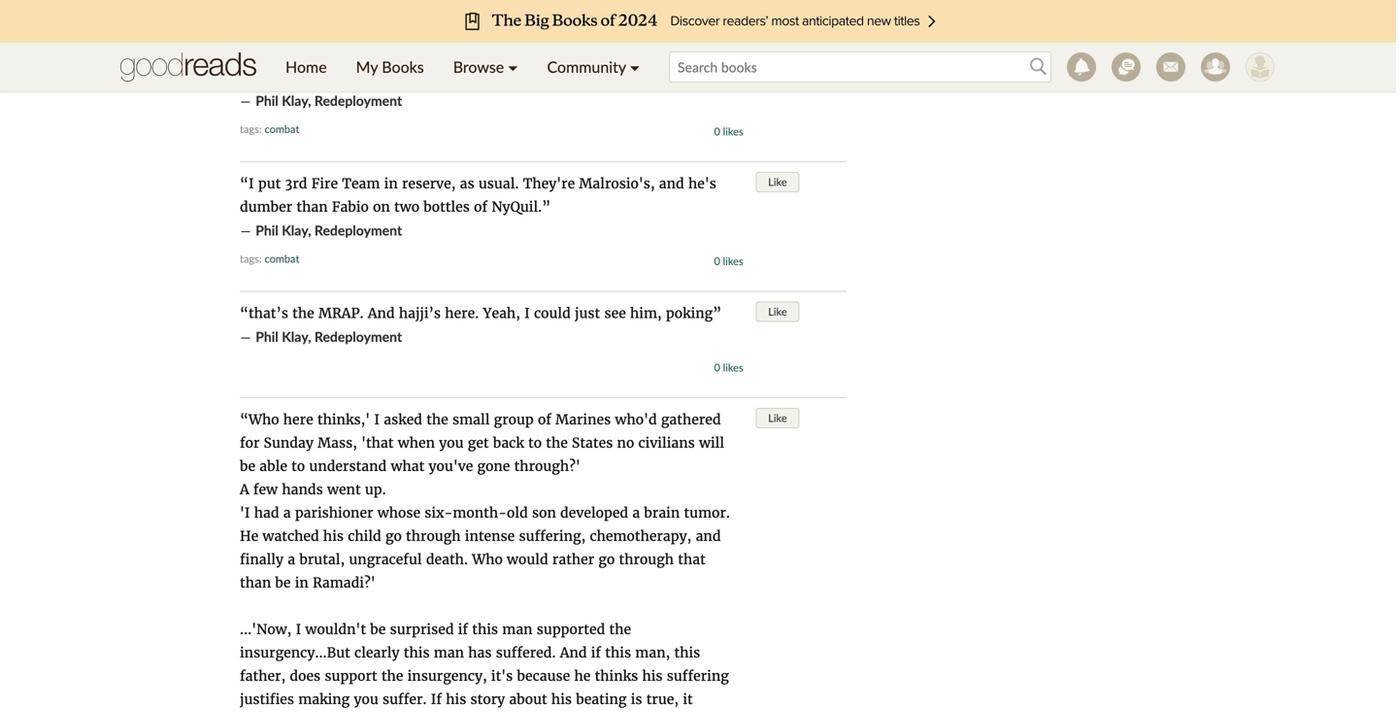 Task type: describe. For each thing, give the bounding box(es) containing it.
the right the supported
[[610, 621, 631, 638]]

is
[[631, 691, 643, 708]]

fire
[[432, 45, 456, 63]]

redeployment inside "that's the mrap. and hajji's here. yeah, i could just see him, poking" ― phil klay, redeployment
[[315, 328, 402, 345]]

malrosio's,
[[579, 175, 655, 192]]

3rd
[[285, 175, 307, 192]]

be inside ...'now, i wouldn't be surprised if this man supported the insurgency...but clearly this man has suffered. and if this man, this father, does support the insurgency, it's because he thinks his suffering justifies making you suffer. if his story about his beating is true,
[[370, 621, 386, 638]]

fire for motard,
[[308, 22, 334, 39]]

reserve,
[[402, 175, 456, 192]]

should
[[498, 45, 544, 63]]

chemotherapy,
[[590, 527, 692, 545]]

insurgency,
[[408, 667, 487, 685]]

has
[[468, 644, 492, 661]]

brain
[[644, 504, 680, 522]]

put for 1st
[[258, 22, 281, 39]]

suffering,
[[519, 527, 586, 545]]

about
[[509, 691, 548, 708]]

group
[[494, 411, 534, 428]]

making
[[298, 691, 350, 708]]

they're
[[523, 175, 575, 192]]

put for 3rd
[[258, 175, 281, 192]]

0 horizontal spatial if
[[458, 621, 468, 638]]

phil inside "i put 3rd fire team in reserve, as usual. they're malrosio's, and he's dumber than fabio on two bottles of nyquil." ― phil klay, redeployment
[[256, 222, 279, 238]]

▾ for community ▾
[[630, 57, 640, 76]]

klay, inside "i put 3rd fire team in reserve, as usual. they're malrosio's, and he's dumber than fabio on two bottles of nyquil." ― phil klay, redeployment
[[282, 222, 311, 238]]

child
[[348, 527, 381, 545]]

in for support.
[[380, 22, 394, 39]]

this up suffering
[[675, 644, 701, 661]]

suffered.
[[496, 644, 556, 661]]

intense
[[465, 527, 515, 545]]

beating
[[576, 691, 627, 708]]

browse ▾
[[453, 57, 518, 76]]

3 0 likes from the top
[[714, 361, 744, 374]]

you inside ...'now, i wouldn't be surprised if this man supported the insurgency...but clearly this man has suffered. and if this man, this father, does support the insurgency, it's because he thinks his suffering justifies making you suffer. if his story about his beating is true,
[[354, 691, 379, 708]]

get
[[468, 434, 489, 452]]

"that's
[[240, 305, 288, 322]]

oo-
[[451, 68, 476, 86]]

thinks inside ...'now, i wouldn't be surprised if this man supported the insurgency...but clearly this man has suffered. and if this man, this father, does support the insurgency, it's because he thinks his suffering justifies making you suffer. if his story about his beating is true,
[[595, 667, 638, 685]]

this up has
[[472, 621, 498, 638]]

3 redeployment link from the top
[[315, 328, 402, 345]]

like for "that's the mrap. and hajji's here. yeah, i could just see him, poking"
[[769, 305, 787, 318]]

than inside "who here thinks,' i asked the small group of marines who'd gathered for sunday mass, 'that when you get back to the states no civilians will be able to understand what you've gone through?' a few hands went up. 'i had a parishioner whose six-month-old son developed a brain tumor. he watched his child go through intense suffering, chemotherapy, and finally a brutal, ungraceful death. who would rather go through that than be in ramadi?'
[[240, 574, 271, 592]]

wouldn't
[[305, 621, 366, 638]]

but
[[507, 68, 530, 86]]

support
[[325, 667, 378, 685]]

parishioner
[[295, 504, 373, 522]]

thinks inside "i put 1st fire team in support. corporal moore's team. moore's a bit of a motard, always thinks his fire team should be main effort, like it's a fucking prize. he could be less oo-rah, but he's good to go." ― phil klay, redeployment
[[360, 45, 404, 63]]

nyquil."
[[492, 198, 551, 216]]

good
[[566, 68, 599, 86]]

books
[[382, 57, 424, 76]]

suffer.
[[383, 691, 427, 708]]

mass,
[[318, 434, 357, 452]]

marines
[[556, 411, 611, 428]]

be left 'less'
[[401, 68, 417, 86]]

six-
[[425, 504, 453, 522]]

a
[[240, 481, 249, 498]]

will
[[699, 434, 725, 452]]

1 horizontal spatial go
[[599, 551, 615, 568]]

sam green image
[[1246, 52, 1275, 82]]

what
[[391, 458, 425, 475]]

back
[[493, 434, 524, 452]]

his right if
[[446, 691, 467, 708]]

could inside "that's the mrap. and hajji's here. yeah, i could just see him, poking" ― phil klay, redeployment
[[534, 305, 571, 322]]

― inside "i put 1st fire team in support. corporal moore's team. moore's a bit of a motard, always thinks his fire team should be main effort, like it's a fucking prize. he could be less oo-rah, but he's good to go." ― phil klay, redeployment
[[240, 92, 252, 110]]

be down finally
[[275, 574, 291, 592]]

notifications image
[[1068, 52, 1097, 82]]

1 horizontal spatial man
[[502, 621, 533, 638]]

watched
[[263, 527, 319, 545]]

inbox image
[[1157, 52, 1186, 82]]

his inside "i put 1st fire team in support. corporal moore's team. moore's a bit of a motard, always thinks his fire team should be main effort, like it's a fucking prize. he could be less oo-rah, but he's good to go." ― phil klay, redeployment
[[408, 45, 428, 63]]

he
[[575, 667, 591, 685]]

fucking
[[240, 68, 291, 86]]

him,
[[630, 305, 662, 322]]

to inside "i put 1st fire team in support. corporal moore's team. moore's a bit of a motard, always thinks his fire team should be main effort, like it's a fucking prize. he could be less oo-rah, but he's good to go." ― phil klay, redeployment
[[603, 68, 617, 86]]

yeah,
[[483, 305, 521, 322]]

as
[[460, 175, 475, 192]]

poking"
[[666, 305, 722, 322]]

usual.
[[479, 175, 519, 192]]

ungraceful
[[349, 551, 422, 568]]

like link for "i put 3rd fire team in reserve, as usual. they're malrosio's, and he's dumber than fabio on two bottles of nyquil."
[[756, 172, 800, 192]]

small
[[453, 411, 490, 428]]

1 vertical spatial through
[[619, 551, 674, 568]]

"who
[[240, 411, 279, 428]]

0 likes link for "i put 3rd fire team in reserve, as usual. they're malrosio's, and he's dumber than fabio on two bottles of nyquil."
[[714, 254, 744, 268]]

mrap.
[[319, 305, 364, 322]]

1 vertical spatial man
[[434, 644, 464, 661]]

"i put 1st fire team in support. corporal moore's team. moore's a bit of a motard, always thinks his fire team should be main effort, like it's a fucking prize. he could be less oo-rah, but he's good to go." ― phil klay, redeployment
[[240, 22, 730, 110]]

he's inside "i put 1st fire team in support. corporal moore's team. moore's a bit of a motard, always thinks his fire team should be main effort, like it's a fucking prize. he could be less oo-rah, but he's good to go." ― phil klay, redeployment
[[534, 68, 562, 86]]

0 likes for "i put 3rd fire team in reserve, as usual. they're malrosio's, and he's dumber than fabio on two bottles of nyquil."
[[714, 254, 744, 268]]

"who here thinks,' i asked the small group of marines who'd gathered for sunday mass, 'that when you get back to the states no civilians will be able to understand what you've gone through?' a few hands went up. 'i had a parishioner whose six-month-old son developed a brain tumor. he watched his child go through intense suffering, chemotherapy, and finally a brutal, ungraceful death. who would rather go through that than be in ramadi?'
[[240, 411, 730, 592]]

son
[[532, 504, 556, 522]]

would
[[507, 551, 549, 568]]

1 vertical spatial to
[[528, 434, 542, 452]]

i inside "that's the mrap. and hajji's here. yeah, i could just see him, poking" ― phil klay, redeployment
[[525, 305, 530, 322]]

menu containing home
[[271, 43, 655, 91]]

like for "i put 1st fire team in support. corporal moore's team. moore's a bit of a motard, always thinks his fire team should be main effort, like it's a fucking prize. he could be less oo-rah, but he's good to go."
[[769, 22, 787, 35]]

month-
[[453, 504, 507, 522]]

effort,
[[607, 45, 650, 63]]

3 0 from the top
[[714, 361, 721, 374]]

rah,
[[476, 68, 503, 86]]

Search books text field
[[669, 51, 1052, 83]]

up.
[[365, 481, 386, 498]]

0 horizontal spatial through
[[406, 527, 461, 545]]

father,
[[240, 667, 286, 685]]

phil inside "that's the mrap. and hajji's here. yeah, i could just see him, poking" ― phil klay, redeployment
[[256, 328, 279, 345]]

home link
[[271, 43, 342, 91]]

he inside "i put 1st fire team in support. corporal moore's team. moore's a bit of a motard, always thinks his fire team should be main effort, like it's a fucking prize. he could be less oo-rah, but he's good to go." ― phil klay, redeployment
[[338, 68, 356, 86]]

man,
[[636, 644, 671, 661]]

sunday
[[264, 434, 314, 452]]

tumor.
[[684, 504, 730, 522]]

on
[[373, 198, 390, 216]]

my group discussions image
[[1112, 52, 1141, 82]]

be left main
[[548, 45, 564, 63]]

of inside "who here thinks,' i asked the small group of marines who'd gathered for sunday mass, 'that when you get back to the states no civilians will be able to understand what you've gone through?' a few hands went up. 'i had a parishioner whose six-month-old son developed a brain tumor. he watched his child go through intense suffering, chemotherapy, and finally a brutal, ungraceful death. who would rather go through that than be in ramadi?'
[[538, 411, 552, 428]]

a left bit
[[682, 22, 690, 39]]

a down bit
[[708, 45, 716, 63]]

team.
[[580, 22, 619, 39]]

"i for "i put 3rd fire team in reserve, as usual. they're malrosio's, and he's dumber than fabio on two bottles of nyquil."
[[240, 175, 254, 192]]

than inside "i put 3rd fire team in reserve, as usual. they're malrosio's, and he's dumber than fabio on two bottles of nyquil." ― phil klay, redeployment
[[297, 198, 328, 216]]

"i put 3rd fire team in reserve, as usual. they're malrosio's, and he's dumber than fabio on two bottles of nyquil." ― phil klay, redeployment
[[240, 175, 717, 239]]

could inside "i put 1st fire team in support. corporal moore's team. moore's a bit of a motard, always thinks his fire team should be main effort, like it's a fucking prize. he could be less oo-rah, but he's good to go." ― phil klay, redeployment
[[361, 68, 397, 86]]

1st
[[285, 22, 303, 39]]

corporal
[[459, 22, 517, 39]]

redeployment inside "i put 1st fire team in support. corporal moore's team. moore's a bit of a motard, always thinks his fire team should be main effort, like it's a fucking prize. he could be less oo-rah, but he's good to go." ― phil klay, redeployment
[[315, 92, 402, 109]]

team for on
[[342, 175, 380, 192]]

asked
[[384, 411, 423, 428]]

4 like link from the top
[[756, 408, 800, 428]]

team for always
[[338, 22, 376, 39]]

and inside "that's the mrap. and hajji's here. yeah, i could just see him, poking" ― phil klay, redeployment
[[368, 305, 395, 322]]

motard,
[[252, 45, 306, 63]]

his inside "who here thinks,' i asked the small group of marines who'd gathered for sunday mass, 'that when you get back to the states no civilians will be able to understand what you've gone through?' a few hands went up. 'i had a parishioner whose six-month-old son developed a brain tumor. he watched his child go through intense suffering, chemotherapy, and finally a brutal, ungraceful death. who would rather go through that than be in ramadi?'
[[323, 527, 344, 545]]

always
[[310, 45, 356, 63]]

0 horizontal spatial go
[[386, 527, 402, 545]]

― inside "that's the mrap. and hajji's here. yeah, i could just see him, poking" ― phil klay, redeployment
[[240, 328, 252, 346]]

ramadi?'
[[313, 574, 376, 592]]

clearly
[[355, 644, 400, 661]]

▾ for browse ▾
[[508, 57, 518, 76]]

...'now,
[[240, 621, 292, 638]]

"that's the mrap. and hajji's here. yeah, i could just see him, poking" ― phil klay, redeployment
[[240, 305, 722, 346]]

gone
[[477, 458, 510, 475]]

redeployment link for thinks
[[315, 92, 402, 109]]

of inside "i put 1st fire team in support. corporal moore's team. moore's a bit of a motard, always thinks his fire team should be main effort, like it's a fucking prize. he could be less oo-rah, but he's good to go." ― phil klay, redeployment
[[716, 22, 730, 39]]

suffering
[[667, 667, 729, 685]]

the inside "that's the mrap. and hajji's here. yeah, i could just see him, poking" ― phil klay, redeployment
[[293, 305, 314, 322]]

tags: combat for "i put 1st fire team in support. corporal moore's team. moore's a bit of a motard, always thinks his fire team should be main effort, like it's a fucking prize. he could be less oo-rah, but he's good to go."
[[240, 122, 300, 136]]

if
[[431, 691, 442, 708]]

'that
[[361, 434, 394, 452]]



Task type: vqa. For each thing, say whether or not it's contained in the screenshot.
put within the "I put 1st Fire Team in support. Corporal Moore's team. Moore's a bit of a motard, always thinks his fire team should be main effort, like it's a fucking prize. He could be less oo-rah, but he's good to go." ― Phil Klay, Redeployment
yes



Task type: locate. For each thing, give the bounding box(es) containing it.
like link
[[756, 19, 800, 39], [756, 172, 800, 192], [756, 302, 800, 322], [756, 408, 800, 428]]

2 vertical spatial ―
[[240, 328, 252, 346]]

1 klay, from the top
[[282, 92, 311, 109]]

0 vertical spatial go
[[386, 527, 402, 545]]

a down 'watched'
[[288, 551, 295, 568]]

2 like from the top
[[769, 175, 787, 188]]

redeployment down my
[[315, 92, 402, 109]]

two
[[394, 198, 420, 216]]

redeployment link
[[315, 92, 402, 109], [315, 222, 402, 238], [315, 328, 402, 345]]

if down the supported
[[591, 644, 601, 661]]

civilians
[[639, 434, 695, 452]]

insurgency...but
[[240, 644, 351, 661]]

2 vertical spatial 0 likes
[[714, 361, 744, 374]]

2 moore's from the left
[[623, 22, 678, 39]]

1 tags: combat from the top
[[240, 122, 300, 136]]

tags: down the fucking
[[240, 122, 262, 136]]

just
[[575, 305, 601, 322]]

0 horizontal spatial it's
[[491, 667, 513, 685]]

0 vertical spatial "i
[[240, 22, 254, 39]]

0 for "i put 1st fire team in support. corporal moore's team. moore's a bit of a motard, always thinks his fire team should be main effort, like it's a fucking prize. he could be less oo-rah, but he's good to go."
[[714, 125, 721, 138]]

2 vertical spatial 0
[[714, 361, 721, 374]]

1 vertical spatial it's
[[491, 667, 513, 685]]

3 like from the top
[[769, 305, 787, 318]]

whose
[[378, 504, 421, 522]]

put inside "i put 3rd fire team in reserve, as usual. they're malrosio's, and he's dumber than fabio on two bottles of nyquil." ― phil klay, redeployment
[[258, 175, 281, 192]]

that
[[678, 551, 706, 568]]

and right malrosio's,
[[659, 175, 685, 192]]

man up suffered.
[[502, 621, 533, 638]]

0 vertical spatial 0 likes link
[[714, 125, 744, 138]]

put up 'dumber'
[[258, 175, 281, 192]]

community ▾
[[547, 57, 640, 76]]

1 horizontal spatial thinks
[[595, 667, 638, 685]]

1 put from the top
[[258, 22, 281, 39]]

be down for
[[240, 458, 256, 475]]

1 horizontal spatial ▾
[[630, 57, 640, 76]]

fabio
[[332, 198, 369, 216]]

bottles
[[424, 198, 470, 216]]

likes
[[723, 125, 744, 138], [723, 254, 744, 268], [723, 361, 744, 374]]

tags:
[[240, 122, 262, 136], [240, 252, 262, 265]]

0 vertical spatial combat link
[[265, 122, 300, 136]]

in
[[380, 22, 394, 39], [384, 175, 398, 192], [295, 574, 309, 592]]

tags: combat down 'dumber'
[[240, 252, 300, 265]]

a up chemotherapy,
[[633, 504, 640, 522]]

1 "i from the top
[[240, 22, 254, 39]]

"i up 'dumber'
[[240, 175, 254, 192]]

browse ▾ button
[[439, 43, 533, 91]]

he's inside "i put 3rd fire team in reserve, as usual. they're malrosio's, and he's dumber than fabio on two bottles of nyquil." ― phil klay, redeployment
[[689, 175, 717, 192]]

team inside "i put 3rd fire team in reserve, as usual. they're malrosio's, and he's dumber than fabio on two bottles of nyquil." ― phil klay, redeployment
[[342, 175, 380, 192]]

in inside "i put 3rd fire team in reserve, as usual. they're malrosio's, and he's dumber than fabio on two bottles of nyquil." ― phil klay, redeployment
[[384, 175, 398, 192]]

▾ left like
[[630, 57, 640, 76]]

...'now, i wouldn't be surprised if this man supported the insurgency...but clearly this man has suffered. and if this man, this father, does support the insurgency, it's because he thinks his suffering justifies making you suffer. if his story about his beating is true,
[[240, 621, 729, 708]]

1 vertical spatial "i
[[240, 175, 254, 192]]

▾ inside popup button
[[630, 57, 640, 76]]

0 vertical spatial 0 likes
[[714, 125, 744, 138]]

0 vertical spatial he
[[338, 68, 356, 86]]

browse
[[453, 57, 504, 76]]

in inside "who here thinks,' i asked the small group of marines who'd gathered for sunday mass, 'that when you get back to the states no civilians will be able to understand what you've gone through?' a few hands went up. 'i had a parishioner whose six-month-old son developed a brain tumor. he watched his child go through intense suffering, chemotherapy, and finally a brutal, ungraceful death. who would rather go through that than be in ramadi?'
[[295, 574, 309, 592]]

1 vertical spatial combat link
[[265, 252, 300, 265]]

1 vertical spatial go
[[599, 551, 615, 568]]

2 like link from the top
[[756, 172, 800, 192]]

i
[[525, 305, 530, 322], [374, 411, 380, 428], [296, 621, 301, 638]]

moore's up like
[[623, 22, 678, 39]]

he's right malrosio's,
[[689, 175, 717, 192]]

and left hajji's
[[368, 305, 395, 322]]

"i inside "i put 1st fire team in support. corporal moore's team. moore's a bit of a motard, always thinks his fire team should be main effort, like it's a fucking prize. he could be less oo-rah, but he's good to go." ― phil klay, redeployment
[[240, 22, 254, 39]]

hands
[[282, 481, 323, 498]]

i inside ...'now, i wouldn't be surprised if this man supported the insurgency...but clearly this man has suffered. and if this man, this father, does support the insurgency, it's because he thinks his suffering justifies making you suffer. if his story about his beating is true,
[[296, 621, 301, 638]]

likes for "i put 1st fire team in support. corporal moore's team. moore's a bit of a motard, always thinks his fire team should be main effort, like it's a fucking prize. he could be less oo-rah, but he's good to go."
[[723, 125, 744, 138]]

combat for "i put 3rd fire team in reserve, as usual. they're malrosio's, and he's dumber than fabio on two bottles of nyquil."
[[265, 252, 300, 265]]

1 horizontal spatial i
[[374, 411, 380, 428]]

few
[[253, 481, 278, 498]]

0 likes
[[714, 125, 744, 138], [714, 254, 744, 268], [714, 361, 744, 374]]

he inside "who here thinks,' i asked the small group of marines who'd gathered for sunday mass, 'that when you get back to the states no civilians will be able to understand what you've gone through?' a few hands went up. 'i had a parishioner whose six-month-old son developed a brain tumor. he watched his child go through intense suffering, chemotherapy, and finally a brutal, ungraceful death. who would rather go through that than be in ramadi?'
[[240, 527, 259, 545]]

0 vertical spatial redeployment link
[[315, 92, 402, 109]]

1 horizontal spatial and
[[696, 527, 721, 545]]

2 ▾ from the left
[[630, 57, 640, 76]]

menu
[[271, 43, 655, 91]]

a
[[682, 22, 690, 39], [240, 45, 248, 63], [708, 45, 716, 63], [283, 504, 291, 522], [633, 504, 640, 522], [288, 551, 295, 568]]

0 vertical spatial and
[[368, 305, 395, 322]]

like link for "i put 1st fire team in support. corporal moore's team. moore's a bit of a motard, always thinks his fire team should be main effort, like it's a fucking prize. he could be less oo-rah, but he's good to go."
[[756, 19, 800, 39]]

tags: combat for "i put 3rd fire team in reserve, as usual. they're malrosio's, and he's dumber than fabio on two bottles of nyquil."
[[240, 252, 300, 265]]

it's up story
[[491, 667, 513, 685]]

3 ― from the top
[[240, 328, 252, 346]]

klay, down the "that's
[[282, 328, 311, 345]]

and down the supported
[[560, 644, 587, 661]]

death.
[[426, 551, 468, 568]]

does
[[290, 667, 321, 685]]

in up on
[[384, 175, 398, 192]]

0 horizontal spatial i
[[296, 621, 301, 638]]

moore's up should
[[521, 22, 576, 39]]

0 horizontal spatial he
[[240, 527, 259, 545]]

"i
[[240, 22, 254, 39], [240, 175, 254, 192]]

and inside "i put 3rd fire team in reserve, as usual. they're malrosio's, and he's dumber than fabio on two bottles of nyquil." ― phil klay, redeployment
[[659, 175, 685, 192]]

team inside "i put 1st fire team in support. corporal moore's team. moore's a bit of a motard, always thinks his fire team should be main effort, like it's a fucking prize. he could be less oo-rah, but he's good to go." ― phil klay, redeployment
[[338, 22, 376, 39]]

went
[[327, 481, 361, 498]]

i up insurgency...but
[[296, 621, 301, 638]]

2 horizontal spatial of
[[716, 22, 730, 39]]

0 vertical spatial to
[[603, 68, 617, 86]]

1 0 from the top
[[714, 125, 721, 138]]

▾ right rah,
[[508, 57, 518, 76]]

redeployment inside "i put 3rd fire team in reserve, as usual. they're malrosio's, and he's dumber than fabio on two bottles of nyquil." ― phil klay, redeployment
[[315, 222, 402, 238]]

it's for because
[[491, 667, 513, 685]]

tags: for "i put 3rd fire team in reserve, as usual. they're malrosio's, and he's dumber than fabio on two bottles of nyquil."
[[240, 252, 262, 265]]

1 horizontal spatial and
[[560, 644, 587, 661]]

of
[[716, 22, 730, 39], [474, 198, 488, 216], [538, 411, 552, 428]]

fire up always
[[308, 22, 334, 39]]

1 0 likes link from the top
[[714, 125, 744, 138]]

3 redeployment from the top
[[315, 328, 402, 345]]

this left the man,
[[605, 644, 631, 661]]

put left 1st
[[258, 22, 281, 39]]

0 vertical spatial i
[[525, 305, 530, 322]]

be up the clearly
[[370, 621, 386, 638]]

0 vertical spatial of
[[716, 22, 730, 39]]

▾ inside dropdown button
[[508, 57, 518, 76]]

my books
[[356, 57, 424, 76]]

0 vertical spatial he's
[[534, 68, 562, 86]]

4 like from the top
[[769, 411, 787, 424]]

1 horizontal spatial through
[[619, 551, 674, 568]]

through?'
[[514, 458, 581, 475]]

phil
[[256, 92, 279, 109], [256, 222, 279, 238], [256, 328, 279, 345]]

go
[[386, 527, 402, 545], [599, 551, 615, 568]]

1 tags: from the top
[[240, 122, 262, 136]]

man
[[502, 621, 533, 638], [434, 644, 464, 661]]

2 tags: from the top
[[240, 252, 262, 265]]

1 vertical spatial you
[[354, 691, 379, 708]]

klay, down prize.
[[282, 92, 311, 109]]

phil down the fucking
[[256, 92, 279, 109]]

to left go."
[[603, 68, 617, 86]]

go right rather
[[599, 551, 615, 568]]

and inside "who here thinks,' i asked the small group of marines who'd gathered for sunday mass, 'that when you get back to the states no civilians will be able to understand what you've gone through?' a few hands went up. 'i had a parishioner whose six-month-old son developed a brain tumor. he watched his child go through intense suffering, chemotherapy, and finally a brutal, ungraceful death. who would rather go through that than be in ramadi?'
[[696, 527, 721, 545]]

"i for "i put 1st fire team in support. corporal moore's team. moore's a bit of a motard, always thinks his fire team should be main effort, like it's a fucking prize. he could be less oo-rah, but he's good to go."
[[240, 22, 254, 39]]

prize.
[[295, 68, 334, 86]]

thinks up beating
[[595, 667, 638, 685]]

could
[[361, 68, 397, 86], [534, 305, 571, 322]]

redeployment link down fabio
[[315, 222, 402, 238]]

2 vertical spatial redeployment link
[[315, 328, 402, 345]]

1 vertical spatial if
[[591, 644, 601, 661]]

0 horizontal spatial than
[[240, 574, 271, 592]]

0 horizontal spatial thinks
[[360, 45, 404, 63]]

0 horizontal spatial moore's
[[521, 22, 576, 39]]

phil down 'dumber'
[[256, 222, 279, 238]]

2 klay, from the top
[[282, 222, 311, 238]]

combat down the fucking
[[265, 122, 300, 136]]

1 ― from the top
[[240, 92, 252, 110]]

less
[[421, 68, 447, 86]]

3 like link from the top
[[756, 302, 800, 322]]

― down the "that's
[[240, 328, 252, 346]]

"i up motard,
[[240, 22, 254, 39]]

0 vertical spatial could
[[361, 68, 397, 86]]

finally
[[240, 551, 284, 568]]

main
[[568, 45, 603, 63]]

he's right but
[[534, 68, 562, 86]]

redeployment down fabio
[[315, 222, 402, 238]]

2 combat link from the top
[[265, 252, 300, 265]]

you've
[[429, 458, 473, 475]]

0 vertical spatial you
[[439, 434, 464, 452]]

and down tumor.
[[696, 527, 721, 545]]

combat
[[265, 122, 300, 136], [265, 252, 300, 265]]

of inside "i put 3rd fire team in reserve, as usual. they're malrosio's, and he's dumber than fabio on two bottles of nyquil." ― phil klay, redeployment
[[474, 198, 488, 216]]

phil inside "i put 1st fire team in support. corporal moore's team. moore's a bit of a motard, always thinks his fire team should be main effort, like it's a fucking prize. he could be less oo-rah, but he's good to go." ― phil klay, redeployment
[[256, 92, 279, 109]]

fire for fabio
[[312, 175, 338, 192]]

2 redeployment from the top
[[315, 222, 402, 238]]

tags: for "i put 1st fire team in support. corporal moore's team. moore's a bit of a motard, always thinks his fire team should be main effort, like it's a fucking prize. he could be less oo-rah, but he's good to go."
[[240, 122, 262, 136]]

it's down bit
[[683, 45, 704, 63]]

you up you've
[[439, 434, 464, 452]]

than down finally
[[240, 574, 271, 592]]

it's inside ...'now, i wouldn't be surprised if this man supported the insurgency...but clearly this man has suffered. and if this man, this father, does support the insurgency, it's because he thinks his suffering justifies making you suffer. if his story about his beating is true,
[[491, 667, 513, 685]]

1 horizontal spatial moore's
[[623, 22, 678, 39]]

1 horizontal spatial if
[[591, 644, 601, 661]]

2 ― from the top
[[240, 222, 252, 239]]

friend requests image
[[1202, 52, 1231, 82]]

a right had
[[283, 504, 291, 522]]

man up insurgency,
[[434, 644, 464, 661]]

1 vertical spatial he's
[[689, 175, 717, 192]]

2 horizontal spatial to
[[603, 68, 617, 86]]

0 vertical spatial thinks
[[360, 45, 404, 63]]

2 0 likes link from the top
[[714, 254, 744, 268]]

1 vertical spatial 0 likes
[[714, 254, 744, 268]]

1 phil from the top
[[256, 92, 279, 109]]

i up 'that
[[374, 411, 380, 428]]

combat link for "i put 3rd fire team in reserve, as usual. they're malrosio's, and he's dumber than fabio on two bottles of nyquil."
[[265, 252, 300, 265]]

2 put from the top
[[258, 175, 281, 192]]

0 vertical spatial through
[[406, 527, 461, 545]]

redeployment link down my
[[315, 92, 402, 109]]

thinks right always
[[360, 45, 404, 63]]

story
[[471, 691, 505, 708]]

for
[[240, 434, 260, 452]]

1 vertical spatial likes
[[723, 254, 744, 268]]

2 combat from the top
[[265, 252, 300, 265]]

who'd
[[615, 411, 657, 428]]

3 0 likes link from the top
[[714, 361, 744, 374]]

to up "hands"
[[292, 458, 305, 475]]

redeployment down the mrap.
[[315, 328, 402, 345]]

2 vertical spatial of
[[538, 411, 552, 428]]

combat for "i put 1st fire team in support. corporal moore's team. moore's a bit of a motard, always thinks his fire team should be main effort, like it's a fucking prize. he could be less oo-rah, but he's good to go."
[[265, 122, 300, 136]]

0 horizontal spatial to
[[292, 458, 305, 475]]

3 phil from the top
[[256, 328, 279, 345]]

1 vertical spatial team
[[342, 175, 380, 192]]

likes for "i put 3rd fire team in reserve, as usual. they're malrosio's, and he's dumber than fabio on two bottles of nyquil."
[[723, 254, 744, 268]]

0 vertical spatial phil
[[256, 92, 279, 109]]

redeployment link down the mrap.
[[315, 328, 402, 345]]

1 vertical spatial tags:
[[240, 252, 262, 265]]

klay, down 'dumber'
[[282, 222, 311, 238]]

0
[[714, 125, 721, 138], [714, 254, 721, 268], [714, 361, 721, 374]]

of right bit
[[716, 22, 730, 39]]

bit
[[694, 22, 712, 39]]

1 combat from the top
[[265, 122, 300, 136]]

1 horizontal spatial you
[[439, 434, 464, 452]]

it's inside "i put 1st fire team in support. corporal moore's team. moore's a bit of a motard, always thinks his fire team should be main effort, like it's a fucking prize. he could be less oo-rah, but he's good to go." ― phil klay, redeployment
[[683, 45, 704, 63]]

1 like from the top
[[769, 22, 787, 35]]

fire inside "i put 1st fire team in support. corporal moore's team. moore's a bit of a motard, always thinks his fire team should be main effort, like it's a fucking prize. he could be less oo-rah, but he's good to go." ― phil klay, redeployment
[[308, 22, 334, 39]]

2 phil from the top
[[256, 222, 279, 238]]

1 vertical spatial i
[[374, 411, 380, 428]]

0 vertical spatial than
[[297, 198, 328, 216]]

he down always
[[338, 68, 356, 86]]

tags: combat down the fucking
[[240, 122, 300, 136]]

put inside "i put 1st fire team in support. corporal moore's team. moore's a bit of a motard, always thinks his fire team should be main effort, like it's a fucking prize. he could be less oo-rah, but he's good to go." ― phil klay, redeployment
[[258, 22, 281, 39]]

surprised
[[390, 621, 454, 638]]

you down support
[[354, 691, 379, 708]]

in for reserve,
[[384, 175, 398, 192]]

1 vertical spatial in
[[384, 175, 398, 192]]

1 horizontal spatial of
[[538, 411, 552, 428]]

― down the fucking
[[240, 92, 252, 110]]

2 "i from the top
[[240, 175, 254, 192]]

fire inside "i put 3rd fire team in reserve, as usual. they're malrosio's, and he's dumber than fabio on two bottles of nyquil." ― phil klay, redeployment
[[312, 175, 338, 192]]

klay, inside "i put 1st fire team in support. corporal moore's team. moore's a bit of a motard, always thinks his fire team should be main effort, like it's a fucking prize. he could be less oo-rah, but he's good to go." ― phil klay, redeployment
[[282, 92, 311, 109]]

0 vertical spatial man
[[502, 621, 533, 638]]

of right group
[[538, 411, 552, 428]]

go down whose on the bottom left of the page
[[386, 527, 402, 545]]

than down 3rd
[[297, 198, 328, 216]]

combat down 'dumber'
[[265, 252, 300, 265]]

Search for books to add to your shelves search field
[[669, 51, 1052, 83]]

the up when
[[427, 411, 449, 428]]

phil down the "that's
[[256, 328, 279, 345]]

through down chemotherapy,
[[619, 551, 674, 568]]

when
[[398, 434, 435, 452]]

1 vertical spatial klay,
[[282, 222, 311, 238]]

2 0 from the top
[[714, 254, 721, 268]]

1 vertical spatial put
[[258, 175, 281, 192]]

here.
[[445, 305, 479, 322]]

2 vertical spatial klay,
[[282, 328, 311, 345]]

combat link down 'dumber'
[[265, 252, 300, 265]]

"i inside "i put 3rd fire team in reserve, as usual. they're malrosio's, and he's dumber than fabio on two bottles of nyquil." ― phil klay, redeployment
[[240, 175, 254, 192]]

1 horizontal spatial he's
[[689, 175, 717, 192]]

0 likes for "i put 1st fire team in support. corporal moore's team. moore's a bit of a motard, always thinks his fire team should be main effort, like it's a fucking prize. he could be less oo-rah, but he's good to go."
[[714, 125, 744, 138]]

― down 'dumber'
[[240, 222, 252, 239]]

his down parishioner
[[323, 527, 344, 545]]

my books link
[[342, 43, 439, 91]]

a up the fucking
[[240, 45, 248, 63]]

it's
[[683, 45, 704, 63], [491, 667, 513, 685]]

2 0 likes from the top
[[714, 254, 744, 268]]

3 likes from the top
[[723, 361, 744, 374]]

team up always
[[338, 22, 376, 39]]

he's
[[534, 68, 562, 86], [689, 175, 717, 192]]

and inside ...'now, i wouldn't be surprised if this man supported the insurgency...but clearly this man has suffered. and if this man, this father, does support the insurgency, it's because he thinks his suffering justifies making you suffer. if his story about his beating is true,
[[560, 644, 587, 661]]

2 likes from the top
[[723, 254, 744, 268]]

0 horizontal spatial of
[[474, 198, 488, 216]]

redeployment link for two
[[315, 222, 402, 238]]

his down the man,
[[643, 667, 663, 685]]

the left the mrap.
[[293, 305, 314, 322]]

community ▾ button
[[533, 43, 655, 91]]

if right surprised
[[458, 621, 468, 638]]

and
[[659, 175, 685, 192], [696, 527, 721, 545]]

1 vertical spatial he
[[240, 527, 259, 545]]

2 vertical spatial likes
[[723, 361, 744, 374]]

and
[[368, 305, 395, 322], [560, 644, 587, 661]]

1 redeployment from the top
[[315, 92, 402, 109]]

who
[[472, 551, 503, 568]]

community
[[547, 57, 626, 76]]

2 redeployment link from the top
[[315, 222, 402, 238]]

home
[[286, 57, 327, 76]]

1 moore's from the left
[[521, 22, 576, 39]]

0 horizontal spatial ▾
[[508, 57, 518, 76]]

the up suffer.
[[382, 667, 404, 685]]

0 vertical spatial and
[[659, 175, 685, 192]]

like link for "that's the mrap. and hajji's here. yeah, i could just see him, poking"
[[756, 302, 800, 322]]

to up "through?'"
[[528, 434, 542, 452]]

1 horizontal spatial could
[[534, 305, 571, 322]]

able
[[260, 458, 287, 475]]

1 vertical spatial 0
[[714, 254, 721, 268]]

his down support.
[[408, 45, 428, 63]]

0 vertical spatial tags: combat
[[240, 122, 300, 136]]

1 like link from the top
[[756, 19, 800, 39]]

1 likes from the top
[[723, 125, 744, 138]]

1 ▾ from the left
[[508, 57, 518, 76]]

0 vertical spatial it's
[[683, 45, 704, 63]]

1 vertical spatial redeployment
[[315, 222, 402, 238]]

moore's
[[521, 22, 576, 39], [623, 22, 678, 39]]

1 vertical spatial and
[[696, 527, 721, 545]]

his down because
[[552, 691, 572, 708]]

0 vertical spatial 0
[[714, 125, 721, 138]]

combat link down the fucking
[[265, 122, 300, 136]]

you inside "who here thinks,' i asked the small group of marines who'd gathered for sunday mass, 'that when you get back to the states no civilians will be able to understand what you've gone through?' a few hands went up. 'i had a parishioner whose six-month-old son developed a brain tumor. he watched his child go through intense suffering, chemotherapy, and finally a brutal, ungraceful death. who would rather go through that than be in ramadi?'
[[439, 434, 464, 452]]

be
[[548, 45, 564, 63], [401, 68, 417, 86], [240, 458, 256, 475], [275, 574, 291, 592], [370, 621, 386, 638]]

0 horizontal spatial you
[[354, 691, 379, 708]]

through down "six-"
[[406, 527, 461, 545]]

0 horizontal spatial man
[[434, 644, 464, 661]]

2 vertical spatial redeployment
[[315, 328, 402, 345]]

in up my books
[[380, 22, 394, 39]]

1 redeployment link from the top
[[315, 92, 402, 109]]

i inside "who here thinks,' i asked the small group of marines who'd gathered for sunday mass, 'that when you get back to the states no civilians will be able to understand what you've gone through?' a few hands went up. 'i had a parishioner whose six-month-old son developed a brain tumor. he watched his child go through intense suffering, chemotherapy, and finally a brutal, ungraceful death. who would rather go through that than be in ramadi?'
[[374, 411, 380, 428]]

1 vertical spatial could
[[534, 305, 571, 322]]

2 vertical spatial to
[[292, 458, 305, 475]]

1 vertical spatial tags: combat
[[240, 252, 300, 265]]

thinks
[[360, 45, 404, 63], [595, 667, 638, 685]]

in down brutal,
[[295, 574, 309, 592]]

1 horizontal spatial than
[[297, 198, 328, 216]]

of down "as"
[[474, 198, 488, 216]]

0 likes link for "i put 1st fire team in support. corporal moore's team. moore's a bit of a motard, always thinks his fire team should be main effort, like it's a fucking prize. he could be less oo-rah, but he's good to go."
[[714, 125, 744, 138]]

combat link for "i put 1st fire team in support. corporal moore's team. moore's a bit of a motard, always thinks his fire team should be main effort, like it's a fucking prize. he could be less oo-rah, but he's good to go."
[[265, 122, 300, 136]]

0 vertical spatial likes
[[723, 125, 744, 138]]

0 horizontal spatial could
[[361, 68, 397, 86]]

developed
[[561, 504, 629, 522]]

like for "i put 3rd fire team in reserve, as usual. they're malrosio's, and he's dumber than fabio on two bottles of nyquil."
[[769, 175, 787, 188]]

hajji's
[[399, 305, 441, 322]]

this down surprised
[[404, 644, 430, 661]]

2 vertical spatial i
[[296, 621, 301, 638]]

in inside "i put 1st fire team in support. corporal moore's team. moore's a bit of a motard, always thinks his fire team should be main effort, like it's a fucking prize. he could be less oo-rah, but he's good to go." ― phil klay, redeployment
[[380, 22, 394, 39]]

0 horizontal spatial and
[[659, 175, 685, 192]]

klay,
[[282, 92, 311, 109], [282, 222, 311, 238], [282, 328, 311, 345]]

― inside "i put 3rd fire team in reserve, as usual. they're malrosio's, and he's dumber than fabio on two bottles of nyquil." ― phil klay, redeployment
[[240, 222, 252, 239]]

1 0 likes from the top
[[714, 125, 744, 138]]

it's for a
[[683, 45, 704, 63]]

1 vertical spatial 0 likes link
[[714, 254, 744, 268]]

had
[[254, 504, 279, 522]]

1 horizontal spatial it's
[[683, 45, 704, 63]]

0 for "i put 3rd fire team in reserve, as usual. they're malrosio's, and he's dumber than fabio on two bottles of nyquil."
[[714, 254, 721, 268]]

1 vertical spatial combat
[[265, 252, 300, 265]]

team
[[338, 22, 376, 39], [342, 175, 380, 192]]

1 combat link from the top
[[265, 122, 300, 136]]

0 vertical spatial team
[[338, 22, 376, 39]]

team up fabio
[[342, 175, 380, 192]]

0 vertical spatial klay,
[[282, 92, 311, 109]]

2 tags: combat from the top
[[240, 252, 300, 265]]

supported
[[537, 621, 605, 638]]

fire
[[308, 22, 334, 39], [312, 175, 338, 192]]

he down 'i
[[240, 527, 259, 545]]

here
[[283, 411, 313, 428]]

klay, inside "that's the mrap. and hajji's here. yeah, i could just see him, poking" ― phil klay, redeployment
[[282, 328, 311, 345]]

1 vertical spatial phil
[[256, 222, 279, 238]]

0 horizontal spatial he's
[[534, 68, 562, 86]]

tags: down 'dumber'
[[240, 252, 262, 265]]

the up "through?'"
[[546, 434, 568, 452]]

0 vertical spatial combat
[[265, 122, 300, 136]]

i right yeah,
[[525, 305, 530, 322]]

you
[[439, 434, 464, 452], [354, 691, 379, 708]]

1 vertical spatial ―
[[240, 222, 252, 239]]

1 vertical spatial thinks
[[595, 667, 638, 685]]

fire right 3rd
[[312, 175, 338, 192]]

3 klay, from the top
[[282, 328, 311, 345]]

1 horizontal spatial he
[[338, 68, 356, 86]]

0 vertical spatial tags:
[[240, 122, 262, 136]]



